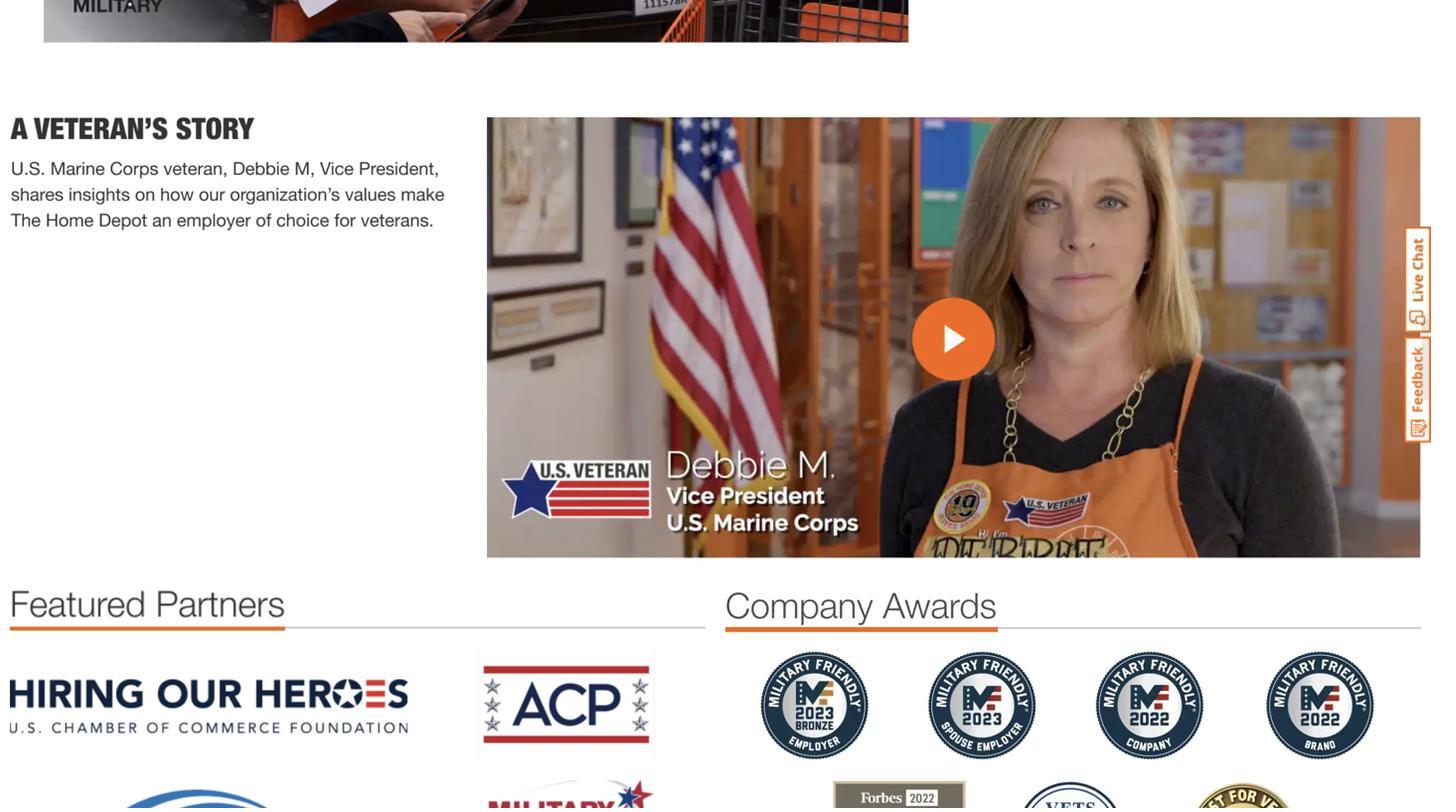 Task type: locate. For each thing, give the bounding box(es) containing it.
company awards image
[[726, 588, 1422, 808]]

 image
[[44, 0, 909, 58]]

live chat image
[[1405, 227, 1432, 333]]



Task type: describe. For each thing, give the bounding box(es) containing it.
feedback link image
[[1405, 336, 1432, 443]]

watch debbie m's story image
[[487, 117, 1422, 558]]

a veteran's story image
[[10, 117, 467, 267]]

featured partners image
[[10, 588, 706, 808]]



Task type: vqa. For each thing, say whether or not it's contained in the screenshot.
$ in the Subtotal: $ 322 73 Limit 5 per order
no



